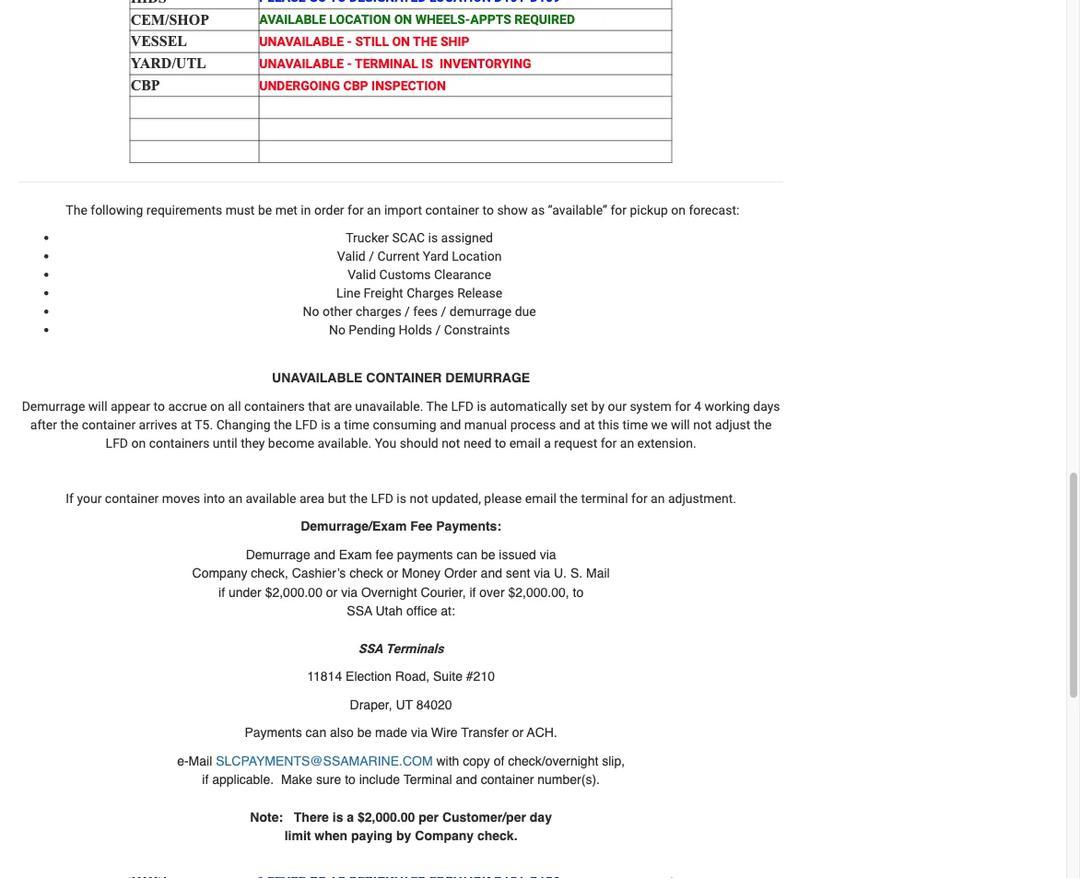 Task type: locate. For each thing, give the bounding box(es) containing it.
ssa inside the demurrage and exam fee payments can be issued via company check, cashier's check or money order and sent via u. s. mail if under $2,000.00 or via overnight courier, if over $2,000.00, to ssa utah office at:
[[347, 604, 373, 619]]

unavailable up that
[[272, 370, 363, 385]]

number(s).
[[538, 773, 600, 787]]

available
[[246, 491, 296, 506]]

on left the all
[[210, 399, 225, 414]]

valid
[[337, 248, 366, 264], [348, 267, 376, 282]]

constraints
[[444, 322, 510, 337]]

a down "are"
[[334, 417, 341, 432]]

container inside the demurrage will appear to accrue on all containers that are unavailable. the lfd is automatically set by our system for 4 working days after the container arrives at t5. changing the lfd is a time consuming and manual process and at this time we will not adjust the lfd on containers until they become available. you should not need to email a request for an extension.
[[82, 417, 136, 432]]

0 horizontal spatial company
[[192, 566, 248, 581]]

2 horizontal spatial if
[[470, 585, 476, 600]]

1 horizontal spatial company
[[415, 829, 474, 844]]

an down our
[[620, 436, 635, 451]]

2 horizontal spatial or
[[513, 726, 524, 740]]

undergoing
[[259, 78, 340, 93]]

0 vertical spatial $2,000.00
[[265, 585, 323, 600]]

unavailable down available
[[259, 34, 344, 49]]

via left u.
[[534, 566, 551, 581]]

0 vertical spatial containers
[[244, 399, 305, 414]]

if left make
[[202, 773, 209, 787]]

terminal
[[404, 773, 453, 787]]

accrue
[[168, 399, 207, 414]]

of
[[494, 754, 505, 769]]

by right paying
[[397, 829, 412, 844]]

$2,000.00 down check,
[[265, 585, 323, 600]]

0 horizontal spatial or
[[326, 585, 338, 600]]

0 vertical spatial company
[[192, 566, 248, 581]]

other
[[323, 304, 353, 319]]

2 at from the left
[[584, 417, 595, 432]]

email right please on the bottom left
[[525, 491, 557, 506]]

1 horizontal spatial on
[[210, 399, 225, 414]]

ssa left utah
[[347, 604, 373, 619]]

demurrage inside the demurrage will appear to accrue on all containers that are unavailable. the lfd is automatically set by our system for 4 working days after the container arrives at t5. changing the lfd is a time consuming and manual process and at this time we will not adjust the lfd on containers until they become available. you should not need to email a request for an extension.
[[22, 399, 85, 414]]

available
[[259, 12, 326, 27]]

into
[[204, 491, 225, 506]]

by
[[592, 399, 605, 414], [397, 829, 412, 844]]

time
[[344, 417, 370, 432], [623, 417, 648, 432]]

0 vertical spatial -
[[466, 12, 471, 27]]

will right we
[[671, 417, 691, 432]]

company
[[192, 566, 248, 581], [415, 829, 474, 844]]

0 horizontal spatial not
[[410, 491, 429, 506]]

1 vertical spatial be
[[481, 547, 496, 562]]

is up demurrage/exam fee payments:
[[397, 491, 407, 506]]

can up order
[[457, 547, 478, 562]]

unavailable up 'undergoing'
[[259, 56, 344, 71]]

ssa up election
[[359, 641, 383, 656]]

$2,000.00 inside the demurrage and exam fee payments can be issued via company check, cashier's check or money order and sent via u. s. mail if under $2,000.00 or via overnight courier, if over $2,000.00, to ssa utah office at:
[[265, 585, 323, 600]]

mail inside the demurrage and exam fee payments can be issued via company check, cashier's check or money order and sent via u. s. mail if under $2,000.00 or via overnight courier, if over $2,000.00, to ssa utah office at:
[[587, 566, 610, 581]]

the up consuming
[[427, 399, 448, 414]]

not down 4
[[694, 417, 712, 432]]

check,
[[251, 566, 289, 581]]

0 horizontal spatial time
[[344, 417, 370, 432]]

1 horizontal spatial time
[[623, 417, 648, 432]]

for left 4
[[675, 399, 691, 414]]

on
[[672, 202, 686, 217], [210, 399, 225, 414], [131, 436, 146, 451]]

be left issued
[[481, 547, 496, 562]]

1 horizontal spatial if
[[219, 585, 225, 600]]

company up under
[[192, 566, 248, 581]]

on right pickup
[[672, 202, 686, 217]]

the left terminal
[[560, 491, 578, 506]]

1 horizontal spatial not
[[442, 436, 461, 451]]

0 vertical spatial demurrage
[[22, 399, 85, 414]]

via
[[540, 547, 557, 562], [534, 566, 551, 581], [341, 585, 358, 600], [411, 726, 428, 740]]

company down the per
[[415, 829, 474, 844]]

1 vertical spatial no
[[329, 322, 346, 337]]

there
[[294, 810, 329, 825]]

is up yard
[[428, 230, 438, 245]]

1 vertical spatial the
[[427, 399, 448, 414]]

we
[[652, 417, 668, 432]]

is inside note:   there is a $2,000.00 per customer/per day limit when paying by company check.
[[333, 810, 344, 825]]

1 vertical spatial by
[[397, 829, 412, 844]]

consuming
[[373, 417, 437, 432]]

arrives
[[139, 417, 177, 432]]

transfer
[[461, 726, 509, 740]]

cbp down terminal
[[344, 78, 369, 93]]

be left "met"
[[258, 202, 272, 217]]

1 vertical spatial email
[[525, 491, 557, 506]]

valid up line
[[348, 267, 376, 282]]

1 horizontal spatial will
[[671, 417, 691, 432]]

time down system
[[623, 417, 648, 432]]

2 horizontal spatial a
[[544, 436, 551, 451]]

via up u.
[[540, 547, 557, 562]]

1 horizontal spatial at
[[584, 417, 595, 432]]

sure
[[316, 773, 341, 787]]

made
[[375, 726, 408, 740]]

11814
[[307, 669, 342, 684]]

at left t5.
[[181, 417, 192, 432]]

1 horizontal spatial $2,000.00
[[358, 810, 415, 825]]

- up the undergoing cbp inspection
[[347, 56, 352, 71]]

0 horizontal spatial be
[[258, 202, 272, 217]]

ssa terminals
[[359, 641, 444, 656]]

container up assigned
[[426, 202, 480, 217]]

charges
[[407, 285, 454, 300]]

not up the fee
[[410, 491, 429, 506]]

cbp down 'yard/utl'
[[131, 77, 160, 93]]

containers down arrives
[[149, 436, 210, 451]]

0 vertical spatial valid
[[337, 248, 366, 264]]

can left also
[[306, 726, 327, 740]]

unavailable for vessel
[[259, 34, 344, 49]]

2 vertical spatial be
[[358, 726, 372, 740]]

0 vertical spatial email
[[510, 436, 541, 451]]

undergoing cbp inspection
[[259, 78, 446, 93]]

0 horizontal spatial demurrage
[[22, 399, 85, 414]]

demurrage up check,
[[246, 547, 311, 562]]

0 vertical spatial be
[[258, 202, 272, 217]]

2 horizontal spatial be
[[481, 547, 496, 562]]

terminals
[[386, 641, 444, 656]]

e-
[[177, 754, 189, 769]]

no left other
[[303, 304, 320, 319]]

also
[[330, 726, 354, 740]]

and inside e-mail slcpayments@ssamarine.com with copy of check/overnight slip, if applicable.  make sure to include terminal and container number(s).
[[456, 773, 478, 787]]

demurrage/exam fee payments:
[[301, 519, 502, 534]]

for
[[348, 202, 364, 217], [611, 202, 627, 217], [675, 399, 691, 414], [601, 436, 617, 451], [632, 491, 648, 506]]

not left need
[[442, 436, 461, 451]]

to right need
[[495, 436, 507, 451]]

will left appear at the left top
[[88, 399, 107, 414]]

- up ship on the left of page
[[466, 12, 471, 27]]

"available"
[[548, 202, 608, 217]]

or up overnight
[[387, 566, 399, 581]]

0 vertical spatial not
[[694, 417, 712, 432]]

2 vertical spatial on
[[131, 436, 146, 451]]

demurrage inside the demurrage and exam fee payments can be issued via company check, cashier's check or money order and sent via u. s. mail if under $2,000.00 or via overnight courier, if over $2,000.00, to ssa utah office at:
[[246, 547, 311, 562]]

changing
[[216, 417, 271, 432]]

0 vertical spatial mail
[[587, 566, 610, 581]]

no down other
[[329, 322, 346, 337]]

2 horizontal spatial on
[[672, 202, 686, 217]]

a inside note:   there is a $2,000.00 per customer/per day limit when paying by company check.
[[347, 810, 354, 825]]

- left "still"
[[347, 34, 352, 49]]

0 horizontal spatial at
[[181, 417, 192, 432]]

no
[[303, 304, 320, 319], [329, 322, 346, 337]]

unavailable.
[[355, 399, 424, 414]]

1 horizontal spatial demurrage
[[246, 547, 311, 562]]

-
[[466, 12, 471, 27], [347, 34, 352, 49], [347, 56, 352, 71]]

1 horizontal spatial mail
[[587, 566, 610, 581]]

and down copy on the bottom left of page
[[456, 773, 478, 787]]

/ down trucker
[[369, 248, 374, 264]]

for left pickup
[[611, 202, 627, 217]]

1 vertical spatial mail
[[189, 754, 212, 769]]

0 horizontal spatial on
[[131, 436, 146, 451]]

due
[[515, 304, 536, 319]]

that
[[308, 399, 331, 414]]

0 horizontal spatial by
[[397, 829, 412, 844]]

demurrage
[[450, 304, 512, 319]]

is inside the trucker scac is assigned valid / current yard location valid customs clearance line freight charges release no other charges / fees / demurrage due no pending holds / constraints
[[428, 230, 438, 245]]

release
[[458, 285, 503, 300]]

1 horizontal spatial the
[[427, 399, 448, 414]]

on
[[394, 12, 412, 27], [392, 34, 410, 49]]

lfd down appear at the left top
[[106, 436, 128, 451]]

1 horizontal spatial containers
[[244, 399, 305, 414]]

ssa
[[347, 604, 373, 619], [359, 641, 383, 656]]

terminal
[[581, 491, 629, 506]]

1 horizontal spatial a
[[347, 810, 354, 825]]

will
[[88, 399, 107, 414], [671, 417, 691, 432]]

the right after
[[60, 417, 79, 432]]

container down the of
[[481, 773, 534, 787]]

1 vertical spatial demurrage
[[246, 547, 311, 562]]

courier,
[[421, 585, 466, 600]]

office
[[407, 604, 438, 619]]

0 horizontal spatial mail
[[189, 754, 212, 769]]

/ left fees
[[405, 304, 410, 319]]

demurrage will appear to accrue on all containers that are unavailable. the lfd is automatically set by our system for 4 working days after the container arrives at t5. changing the lfd is a time consuming and manual process and at this time we will not adjust the lfd on containers until they become available. you should not need to email a request for an extension.
[[22, 399, 781, 451]]

to up arrives
[[154, 399, 165, 414]]

1 vertical spatial company
[[415, 829, 474, 844]]

the left 'following'
[[66, 202, 87, 217]]

0 vertical spatial a
[[334, 417, 341, 432]]

on left wheels on the left of page
[[394, 12, 412, 27]]

system
[[630, 399, 672, 414]]

by inside the demurrage will appear to accrue on all containers that are unavailable. the lfd is automatically set by our system for 4 working days after the container arrives at t5. changing the lfd is a time consuming and manual process and at this time we will not adjust the lfd on containers until they become available. you should not need to email a request for an extension.
[[592, 399, 605, 414]]

must
[[226, 202, 255, 217]]

company inside note:   there is a $2,000.00 per customer/per day limit when paying by company check.
[[415, 829, 474, 844]]

or down "cashier's"
[[326, 585, 338, 600]]

84020
[[417, 697, 453, 712]]

at
[[181, 417, 192, 432], [584, 417, 595, 432]]

0 vertical spatial on
[[394, 12, 412, 27]]

to down s.
[[573, 585, 584, 600]]

0 vertical spatial the
[[66, 202, 87, 217]]

container down appear at the left top
[[82, 417, 136, 432]]

0 vertical spatial no
[[303, 304, 320, 319]]

0 vertical spatial ssa
[[347, 604, 373, 619]]

- for yard/utl
[[347, 56, 352, 71]]

if
[[219, 585, 225, 600], [470, 585, 476, 600], [202, 773, 209, 787]]

$2,000.00 up paying
[[358, 810, 415, 825]]

1 horizontal spatial no
[[329, 322, 346, 337]]

order
[[444, 566, 477, 581]]

1 vertical spatial not
[[442, 436, 461, 451]]

requirements
[[147, 202, 222, 217]]

/ right fees
[[441, 304, 447, 319]]

is up manual
[[477, 399, 487, 414]]

at left this
[[584, 417, 595, 432]]

if left over
[[470, 585, 476, 600]]

exam
[[339, 547, 372, 562]]

0 horizontal spatial if
[[202, 773, 209, 787]]

is
[[428, 230, 438, 245], [477, 399, 487, 414], [321, 417, 331, 432], [397, 491, 407, 506], [333, 810, 344, 825]]

fees
[[413, 304, 438, 319]]

limit
[[285, 829, 311, 844]]

by right set
[[592, 399, 605, 414]]

demurrage
[[22, 399, 85, 414], [246, 547, 311, 562]]

and up "cashier's"
[[314, 547, 336, 562]]

is up when on the left of page
[[333, 810, 344, 825]]

inventorying
[[440, 56, 532, 71]]

2 vertical spatial a
[[347, 810, 354, 825]]

1 horizontal spatial by
[[592, 399, 605, 414]]

lfd up demurrage/exam fee payments:
[[371, 491, 394, 506]]

via left wire
[[411, 726, 428, 740]]

2 vertical spatial -
[[347, 56, 352, 71]]

appts
[[471, 12, 512, 27]]

1 vertical spatial a
[[544, 436, 551, 451]]

on up the unavailable - terminal is  inventorying
[[392, 34, 410, 49]]

1 horizontal spatial can
[[457, 547, 478, 562]]

be
[[258, 202, 272, 217], [481, 547, 496, 562], [358, 726, 372, 740]]

0 horizontal spatial containers
[[149, 436, 210, 451]]

valid down trucker
[[337, 248, 366, 264]]

request
[[555, 436, 598, 451]]

0 vertical spatial on
[[672, 202, 686, 217]]

lfd
[[451, 399, 474, 414], [295, 417, 318, 432], [106, 436, 128, 451], [371, 491, 394, 506]]

1 horizontal spatial or
[[387, 566, 399, 581]]

wheels
[[416, 12, 466, 27]]

1 vertical spatial -
[[347, 34, 352, 49]]

1 vertical spatial containers
[[149, 436, 210, 451]]

1 vertical spatial can
[[306, 726, 327, 740]]

process
[[511, 417, 556, 432]]

on down arrives
[[131, 436, 146, 451]]

1 vertical spatial unavailable
[[259, 56, 344, 71]]

to left show
[[483, 202, 494, 217]]

0 horizontal spatial $2,000.00
[[265, 585, 323, 600]]

0 vertical spatial by
[[592, 399, 605, 414]]

be right also
[[358, 726, 372, 740]]

demurrage up after
[[22, 399, 85, 414]]

time up available.
[[344, 417, 370, 432]]

an up trucker
[[367, 202, 381, 217]]

under
[[229, 585, 262, 600]]

container right your
[[105, 491, 159, 506]]

1 vertical spatial on
[[210, 399, 225, 414]]

day
[[530, 810, 552, 825]]

email down process
[[510, 436, 541, 451]]

adjustment.
[[669, 491, 737, 506]]

containers up changing
[[244, 399, 305, 414]]

0 vertical spatial unavailable
[[259, 34, 344, 49]]

0 vertical spatial can
[[457, 547, 478, 562]]

1 vertical spatial $2,000.00
[[358, 810, 415, 825]]

0 horizontal spatial no
[[303, 304, 320, 319]]

to right sure at bottom
[[345, 773, 356, 787]]

0 vertical spatial or
[[387, 566, 399, 581]]

adjust
[[716, 417, 751, 432]]

a down process
[[544, 436, 551, 451]]

an right into
[[229, 491, 243, 506]]

available.
[[318, 436, 372, 451]]

0 vertical spatial will
[[88, 399, 107, 414]]

a up when on the left of page
[[347, 810, 354, 825]]

if left under
[[219, 585, 225, 600]]

draper,
[[350, 697, 392, 712]]

slcpayments@ssamarine.com
[[216, 754, 433, 769]]



Task type: vqa. For each thing, say whether or not it's contained in the screenshot.
middle on
yes



Task type: describe. For each thing, give the bounding box(es) containing it.
fee
[[411, 519, 433, 534]]

1 horizontal spatial cbp
[[344, 78, 369, 93]]

s.
[[571, 566, 583, 581]]

include
[[359, 773, 400, 787]]

make
[[281, 773, 313, 787]]

1 vertical spatial or
[[326, 585, 338, 600]]

for right terminal
[[632, 491, 648, 506]]

lfd up manual
[[451, 399, 474, 414]]

this
[[599, 417, 620, 432]]

ship
[[441, 34, 470, 49]]

1 vertical spatial will
[[671, 417, 691, 432]]

road,
[[395, 669, 430, 684]]

container inside e-mail slcpayments@ssamarine.com with copy of check/overnight slip, if applicable.  make sure to include terminal and container number(s).
[[481, 773, 534, 787]]

1 horizontal spatial be
[[358, 726, 372, 740]]

location
[[452, 248, 502, 264]]

the
[[413, 34, 438, 49]]

trucker
[[346, 230, 389, 245]]

you
[[375, 436, 397, 451]]

met
[[275, 202, 298, 217]]

$2,000.00,
[[509, 585, 570, 600]]

with
[[437, 754, 460, 769]]

11814 election road, suite #210
[[307, 669, 495, 684]]

issued
[[499, 547, 537, 562]]

unavailable for yard/utl
[[259, 56, 344, 71]]

is down that
[[321, 417, 331, 432]]

demurrage for $2,000.00
[[246, 547, 311, 562]]

mail inside e-mail slcpayments@ssamarine.com with copy of check/overnight slip, if applicable.  make sure to include terminal and container number(s).
[[189, 754, 212, 769]]

demurrage
[[446, 370, 530, 385]]

via down "check"
[[341, 585, 358, 600]]

for right order
[[348, 202, 364, 217]]

2 horizontal spatial not
[[694, 417, 712, 432]]

lfd down that
[[295, 417, 318, 432]]

0 horizontal spatial cbp
[[131, 77, 160, 93]]

payments
[[245, 726, 302, 740]]

in
[[301, 202, 311, 217]]

still
[[355, 34, 389, 49]]

if inside e-mail slcpayments@ssamarine.com with copy of check/overnight slip, if applicable.  make sure to include terminal and container number(s).
[[202, 773, 209, 787]]

t5.
[[195, 417, 213, 432]]

u.
[[554, 566, 567, 581]]

and up request
[[560, 417, 581, 432]]

vessel
[[131, 33, 187, 49]]

an left adjustment.
[[651, 491, 665, 506]]

2 time from the left
[[623, 417, 648, 432]]

sent
[[506, 566, 531, 581]]

for down this
[[601, 436, 617, 451]]

$2,000.00 inside note:   there is a $2,000.00 per customer/per day limit when paying by company check.
[[358, 810, 415, 825]]

unavailable - terminal is  inventorying
[[259, 56, 532, 71]]

1 time from the left
[[344, 417, 370, 432]]

to inside e-mail slcpayments@ssamarine.com with copy of check/overnight slip, if applicable.  make sure to include terminal and container number(s).
[[345, 773, 356, 787]]

customs
[[380, 267, 431, 282]]

payments
[[397, 547, 453, 562]]

the right but
[[350, 491, 368, 506]]

assigned
[[441, 230, 493, 245]]

email inside the demurrage will appear to accrue on all containers that are unavailable. the lfd is automatically set by our system for 4 working days after the container arrives at t5. changing the lfd is a time consuming and manual process and at this time we will not adjust the lfd on containers until they become available. you should not need to email a request for an extension.
[[510, 436, 541, 451]]

and up over
[[481, 566, 503, 581]]

unavailable container demurrage
[[272, 370, 530, 385]]

overnight
[[361, 585, 417, 600]]

location
[[330, 12, 391, 27]]

the up "become"
[[274, 417, 292, 432]]

yard/utl
[[131, 55, 206, 71]]

extension.
[[638, 436, 697, 451]]

demurrage/exam
[[301, 519, 407, 534]]

check.
[[478, 829, 518, 844]]

1 vertical spatial ssa
[[359, 641, 383, 656]]

an inside the demurrage will appear to accrue on all containers that are unavailable. the lfd is automatically set by our system for 4 working days after the container arrives at t5. changing the lfd is a time consuming and manual process and at this time we will not adjust the lfd on containers until they become available. you should not need to email a request for an extension.
[[620, 436, 635, 451]]

be inside the demurrage and exam fee payments can be issued via company check, cashier's check or money order and sent via u. s. mail if under $2,000.00 or via overnight courier, if over $2,000.00, to ssa utah office at:
[[481, 547, 496, 562]]

money
[[402, 566, 441, 581]]

and left manual
[[440, 417, 461, 432]]

by inside note:   there is a $2,000.00 per customer/per day limit when paying by company check.
[[397, 829, 412, 844]]

all
[[228, 399, 241, 414]]

can inside the demurrage and exam fee payments can be issued via company check, cashier's check or money order and sent via u. s. mail if under $2,000.00 or via overnight courier, if over $2,000.00, to ssa utah office at:
[[457, 547, 478, 562]]

your
[[77, 491, 102, 506]]

/ down fees
[[436, 322, 441, 337]]

they
[[241, 436, 265, 451]]

become
[[268, 436, 315, 451]]

1 vertical spatial on
[[392, 34, 410, 49]]

to inside the demurrage and exam fee payments can be issued via company check, cashier's check or money order and sent via u. s. mail if under $2,000.00 or via overnight courier, if over $2,000.00, to ssa utah office at:
[[573, 585, 584, 600]]

draper, ut 84020
[[350, 697, 453, 712]]

0 horizontal spatial will
[[88, 399, 107, 414]]

ach.
[[527, 726, 558, 740]]

scac
[[392, 230, 425, 245]]

cem/shop
[[131, 11, 209, 27]]

working
[[705, 399, 751, 414]]

check/overnight
[[508, 754, 599, 769]]

1 vertical spatial valid
[[348, 267, 376, 282]]

when
[[315, 829, 348, 844]]

appear
[[111, 399, 150, 414]]

over
[[480, 585, 505, 600]]

container
[[366, 370, 442, 385]]

at:
[[441, 604, 455, 619]]

copy
[[463, 754, 490, 769]]

manual
[[465, 417, 507, 432]]

0 horizontal spatial the
[[66, 202, 87, 217]]

2 vertical spatial not
[[410, 491, 429, 506]]

if your container moves into an available area but the lfd is not updated, please email the terminal for an adjustment.
[[66, 491, 737, 506]]

#210
[[467, 669, 495, 684]]

1 at from the left
[[181, 417, 192, 432]]

days
[[754, 399, 781, 414]]

- for vessel
[[347, 34, 352, 49]]

terminal
[[355, 56, 419, 71]]

company inside the demurrage and exam fee payments can be issued via company check, cashier's check or money order and sent via u. s. mail if under $2,000.00 or via overnight courier, if over $2,000.00, to ssa utah office at:
[[192, 566, 248, 581]]

payments can also be made via wire transfer or ach.
[[245, 726, 558, 740]]

updated,
[[432, 491, 481, 506]]

our
[[608, 399, 627, 414]]

the down days
[[754, 417, 772, 432]]

slcpayments@ssamarine.com link
[[216, 754, 433, 769]]

as
[[532, 202, 545, 217]]

show
[[497, 202, 528, 217]]

charges
[[356, 304, 402, 319]]

trucker scac is assigned valid / current yard location valid customs clearance line freight charges release no other charges / fees / demurrage due no pending holds / constraints
[[303, 230, 536, 337]]

election
[[346, 669, 392, 684]]

after
[[30, 417, 57, 432]]

e-mail slcpayments@ssamarine.com with copy of check/overnight slip, if applicable.  make sure to include terminal and container number(s).
[[177, 754, 625, 787]]

2 vertical spatial or
[[513, 726, 524, 740]]

area
[[300, 491, 325, 506]]

the inside the demurrage will appear to accrue on all containers that are unavailable. the lfd is automatically set by our system for 4 working days after the container arrives at t5. changing the lfd is a time consuming and manual process and at this time we will not adjust the lfd on containers until they become available. you should not need to email a request for an extension.
[[427, 399, 448, 414]]

line
[[337, 285, 361, 300]]

until
[[213, 436, 238, 451]]

0 horizontal spatial a
[[334, 417, 341, 432]]

clearance
[[434, 267, 492, 282]]

demurrage for the
[[22, 399, 85, 414]]

please
[[485, 491, 522, 506]]

should
[[400, 436, 439, 451]]

moves
[[162, 491, 200, 506]]

wire
[[431, 726, 458, 740]]

2 vertical spatial unavailable
[[272, 370, 363, 385]]

cashier's
[[292, 566, 346, 581]]

0 horizontal spatial can
[[306, 726, 327, 740]]

ut
[[396, 697, 413, 712]]



